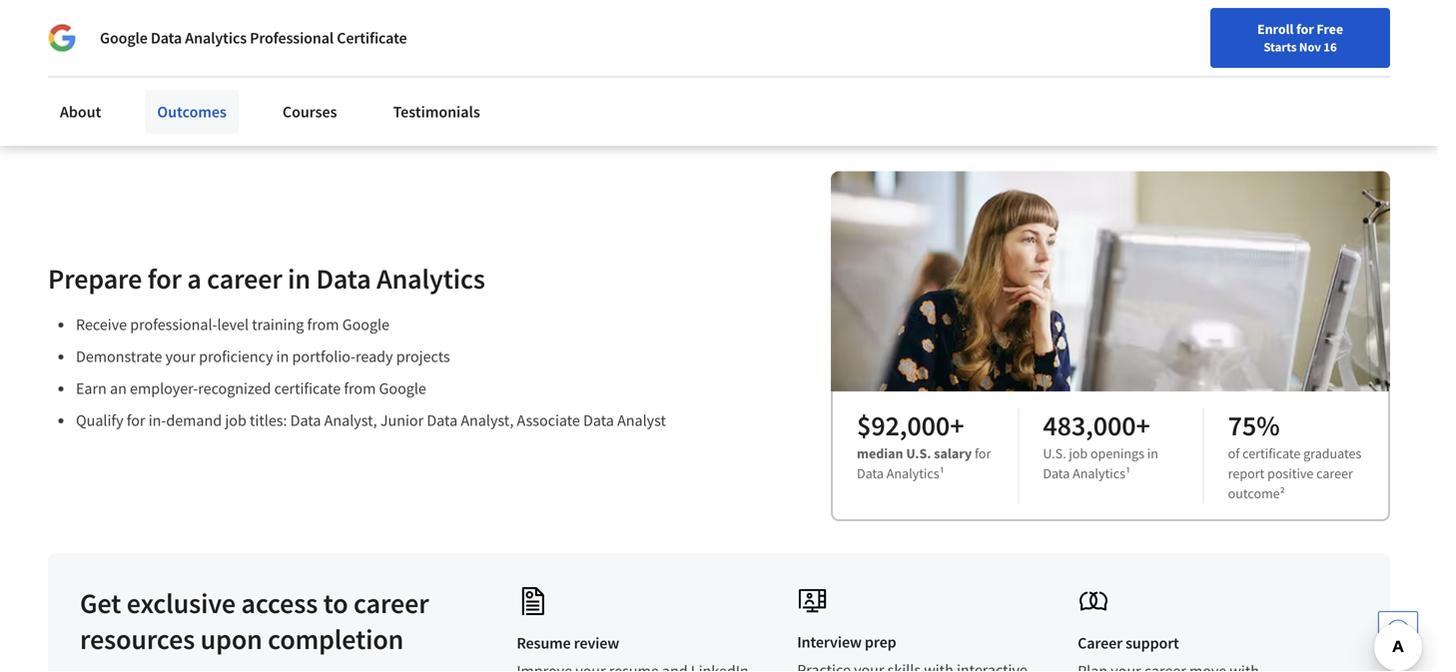 Task type: vqa. For each thing, say whether or not it's contained in the screenshot.
right ¹
yes



Task type: locate. For each thing, give the bounding box(es) containing it.
$92,000 + median u.s. salary
[[857, 408, 972, 463]]

an
[[110, 379, 127, 399]]

0 horizontal spatial u.s.
[[907, 445, 932, 463]]

resume
[[517, 633, 571, 653]]

enroll for free starts nov 16
[[1258, 20, 1344, 55]]

1 horizontal spatial career
[[354, 586, 429, 621]]

coursera enterprise logos image
[[945, 0, 1345, 60]]

prep
[[865, 632, 897, 652]]

1 horizontal spatial from
[[344, 379, 376, 399]]

certificate
[[337, 28, 407, 48]]

for for prepare
[[148, 261, 182, 296]]

0 horizontal spatial from
[[307, 315, 339, 335]]

access
[[241, 586, 318, 621]]

level
[[217, 315, 249, 335]]

0 vertical spatial google
[[100, 28, 148, 48]]

career down graduates
[[1317, 465, 1354, 483]]

in up training
[[288, 261, 311, 296]]

upon
[[200, 622, 262, 657]]

+ inside 483,000 + u.s. job openings in data analytics
[[1137, 408, 1151, 443]]

from up qualify for in-demand job titles: data analyst, junior data analyst, associate data analyst
[[344, 379, 376, 399]]

to
[[323, 586, 348, 621]]

testimonials link
[[381, 90, 492, 134]]

outcomes
[[157, 102, 227, 122]]

junior
[[381, 410, 424, 430]]

certificate
[[274, 379, 341, 399], [1243, 445, 1301, 463]]

for for qualify
[[127, 410, 145, 430]]

resume review
[[517, 633, 620, 653]]

in-
[[149, 410, 166, 430]]

1 u.s. from the left
[[907, 445, 932, 463]]

1 vertical spatial certificate
[[1243, 445, 1301, 463]]

job down recognized
[[225, 410, 247, 430]]

for
[[1297, 20, 1315, 38], [148, 261, 182, 296], [127, 410, 145, 430], [975, 445, 992, 463]]

2 vertical spatial in
[[1148, 445, 1159, 463]]

support
[[1126, 633, 1180, 653]]

¹ for $92,000
[[940, 465, 945, 483]]

+ up salary at the right
[[950, 408, 965, 443]]

salary
[[935, 445, 972, 463]]

projects
[[396, 347, 450, 367]]

interview prep
[[798, 632, 897, 652]]

u.s. inside $92,000 + median u.s. salary
[[907, 445, 932, 463]]

1 vertical spatial career
[[1317, 465, 1354, 483]]

u.s. down 483,000
[[1043, 445, 1067, 463]]

1 horizontal spatial u.s.
[[1043, 445, 1067, 463]]

job down 483,000
[[1070, 445, 1088, 463]]

titles:
[[250, 410, 287, 430]]

¹ for 483,000
[[1126, 465, 1131, 483]]

earn
[[76, 379, 107, 399]]

1 vertical spatial from
[[344, 379, 376, 399]]

courses
[[283, 102, 337, 122]]

about link
[[48, 90, 113, 134]]

0 vertical spatial career
[[207, 261, 282, 296]]

for left in-
[[127, 410, 145, 430]]

from
[[307, 315, 339, 335], [344, 379, 376, 399]]

0 horizontal spatial ¹
[[940, 465, 945, 483]]

1 horizontal spatial ¹
[[1126, 465, 1131, 483]]

earn an employer-recognized certificate from google
[[76, 379, 426, 399]]

¹ down openings
[[1126, 465, 1131, 483]]

from up portfolio-
[[307, 315, 339, 335]]

0 horizontal spatial +
[[950, 408, 965, 443]]

2 + from the left
[[1137, 408, 1151, 443]]

1 horizontal spatial analyst,
[[461, 410, 514, 430]]

1 + from the left
[[950, 408, 965, 443]]

¹ down salary at the right
[[940, 465, 945, 483]]

u.s. down $92,000
[[907, 445, 932, 463]]

0 vertical spatial job
[[225, 410, 247, 430]]

nov
[[1300, 39, 1322, 55]]

prepare for a career in data analytics
[[48, 261, 485, 296]]

certificate inside the 75% of certificate graduates report positive career outcome
[[1243, 445, 1301, 463]]

graduates
[[1304, 445, 1362, 463]]

completion
[[268, 622, 404, 657]]

qualify
[[76, 410, 123, 430]]

1 vertical spatial job
[[1070, 445, 1088, 463]]

data inside for data analytics
[[857, 465, 884, 483]]

+
[[950, 408, 965, 443], [1137, 408, 1151, 443]]

google up "junior"
[[379, 379, 426, 399]]

analyst, left associate
[[461, 410, 514, 430]]

in right openings
[[1148, 445, 1159, 463]]

1 horizontal spatial certificate
[[1243, 445, 1301, 463]]

+ up openings
[[1137, 408, 1151, 443]]

career right 'to'
[[354, 586, 429, 621]]

analyst,
[[324, 410, 377, 430], [461, 410, 514, 430]]

menu item
[[1077, 20, 1205, 85]]

professional
[[250, 28, 334, 48]]

analyst
[[618, 410, 666, 430]]

2 vertical spatial google
[[379, 379, 426, 399]]

in down training
[[276, 347, 289, 367]]

analytics down $92,000 + median u.s. salary
[[887, 465, 940, 483]]

+ inside $92,000 + median u.s. salary
[[950, 408, 965, 443]]

1 horizontal spatial +
[[1137, 408, 1151, 443]]

data
[[151, 28, 182, 48], [316, 261, 371, 296], [290, 410, 321, 430], [427, 410, 458, 430], [584, 410, 614, 430], [857, 465, 884, 483], [1043, 465, 1070, 483]]

u.s.
[[907, 445, 932, 463], [1043, 445, 1067, 463]]

2 horizontal spatial career
[[1317, 465, 1354, 483]]

analytics down openings
[[1073, 465, 1126, 483]]

2 vertical spatial career
[[354, 586, 429, 621]]

data left analyst
[[584, 410, 614, 430]]

analytics inside for data analytics
[[887, 465, 940, 483]]

for inside enroll for free starts nov 16
[[1297, 20, 1315, 38]]

1 analyst, from the left
[[324, 410, 377, 430]]

about
[[60, 102, 101, 122]]

for right salary at the right
[[975, 445, 992, 463]]

portfolio-
[[292, 347, 356, 367]]

0 horizontal spatial career
[[207, 261, 282, 296]]

professional-
[[130, 315, 217, 335]]

google
[[100, 28, 148, 48], [342, 315, 390, 335], [379, 379, 426, 399]]

2 u.s. from the left
[[1043, 445, 1067, 463]]

coursera image
[[24, 16, 151, 48]]

0 horizontal spatial job
[[225, 410, 247, 430]]

get exclusive access to career resources upon completion
[[80, 586, 429, 657]]

certificate up positive
[[1243, 445, 1301, 463]]

career inside the 75% of certificate graduates report positive career outcome
[[1317, 465, 1354, 483]]

career
[[1078, 633, 1123, 653]]

proficiency
[[199, 347, 273, 367]]

job
[[225, 410, 247, 430], [1070, 445, 1088, 463]]

for for enroll
[[1297, 20, 1315, 38]]

0 horizontal spatial analyst,
[[324, 410, 377, 430]]

for up the nov
[[1297, 20, 1315, 38]]

in
[[288, 261, 311, 296], [276, 347, 289, 367], [1148, 445, 1159, 463]]

u.s. inside 483,000 + u.s. job openings in data analytics
[[1043, 445, 1067, 463]]

2 analyst, from the left
[[461, 410, 514, 430]]

career
[[207, 261, 282, 296], [1317, 465, 1354, 483], [354, 586, 429, 621]]

analytics
[[185, 28, 247, 48], [377, 261, 485, 296], [887, 465, 940, 483], [1073, 465, 1126, 483]]

demonstrate
[[76, 347, 162, 367]]

2 ¹ from the left
[[1126, 465, 1131, 483]]

¹
[[940, 465, 945, 483], [1126, 465, 1131, 483]]

google right google image
[[100, 28, 148, 48]]

for left a
[[148, 261, 182, 296]]

1 ¹ from the left
[[940, 465, 945, 483]]

483,000 + u.s. job openings in data analytics
[[1043, 408, 1159, 483]]

in inside 483,000 + u.s. job openings in data analytics
[[1148, 445, 1159, 463]]

data inside 483,000 + u.s. job openings in data analytics
[[1043, 465, 1070, 483]]

0 vertical spatial certificate
[[274, 379, 341, 399]]

data down 483,000
[[1043, 465, 1070, 483]]

for data analytics
[[857, 445, 992, 483]]

help center image
[[1387, 620, 1411, 643]]

google up ready at the bottom
[[342, 315, 390, 335]]

interview
[[798, 632, 862, 652]]

1 vertical spatial google
[[342, 315, 390, 335]]

certificate down portfolio-
[[274, 379, 341, 399]]

None search field
[[285, 12, 615, 52]]

data down median
[[857, 465, 884, 483]]

analyst, left "junior"
[[324, 410, 377, 430]]

1 horizontal spatial job
[[1070, 445, 1088, 463]]

career up level
[[207, 261, 282, 296]]

positive
[[1268, 465, 1314, 483]]



Task type: describe. For each thing, give the bounding box(es) containing it.
75% of certificate graduates report positive career outcome
[[1229, 408, 1362, 503]]

exclusive
[[127, 586, 236, 621]]

0 horizontal spatial certificate
[[274, 379, 341, 399]]

qualify for in-demand job titles: data analyst, junior data analyst, associate data analyst
[[76, 410, 666, 430]]

prepare
[[48, 261, 142, 296]]

of
[[1229, 445, 1240, 463]]

google image
[[48, 24, 76, 52]]

testimonials
[[393, 102, 480, 122]]

recognized
[[198, 379, 271, 399]]

resources
[[80, 622, 195, 657]]

ready
[[356, 347, 393, 367]]

job inside 483,000 + u.s. job openings in data analytics
[[1070, 445, 1088, 463]]

data right "junior"
[[427, 410, 458, 430]]

demonstrate your proficiency in portfolio-ready projects
[[76, 347, 450, 367]]

get
[[80, 586, 121, 621]]

receive
[[76, 315, 127, 335]]

+ for 483,000
[[1137, 408, 1151, 443]]

report
[[1229, 465, 1265, 483]]

a
[[187, 261, 202, 296]]

+ for $92,000
[[950, 408, 965, 443]]

your
[[165, 347, 196, 367]]

0 vertical spatial from
[[307, 315, 339, 335]]

career inside get exclusive access to career resources upon completion
[[354, 586, 429, 621]]

receive professional-level training from google
[[76, 315, 390, 335]]

openings
[[1091, 445, 1145, 463]]

1 vertical spatial in
[[276, 347, 289, 367]]

free
[[1317, 20, 1344, 38]]

outcome
[[1229, 485, 1281, 503]]

associate
[[517, 410, 580, 430]]

courses link
[[271, 90, 349, 134]]

training
[[252, 315, 304, 335]]

starts
[[1264, 39, 1297, 55]]

²
[[1281, 485, 1286, 503]]

75%
[[1229, 408, 1281, 443]]

16
[[1324, 39, 1338, 55]]

data up portfolio-
[[316, 261, 371, 296]]

enroll
[[1258, 20, 1294, 38]]

for inside for data analytics
[[975, 445, 992, 463]]

median
[[857, 445, 904, 463]]

analytics inside 483,000 + u.s. job openings in data analytics
[[1073, 465, 1126, 483]]

483,000
[[1043, 408, 1137, 443]]

google data analytics professional certificate
[[100, 28, 407, 48]]

outcomes link
[[145, 90, 239, 134]]

demand
[[166, 410, 222, 430]]

analytics left "professional"
[[185, 28, 247, 48]]

$92,000
[[857, 408, 950, 443]]

0 vertical spatial in
[[288, 261, 311, 296]]

employer-
[[130, 379, 198, 399]]

analytics up projects
[[377, 261, 485, 296]]

data up outcomes link
[[151, 28, 182, 48]]

review
[[574, 633, 620, 653]]

career support
[[1078, 633, 1180, 653]]

data right titles:
[[290, 410, 321, 430]]



